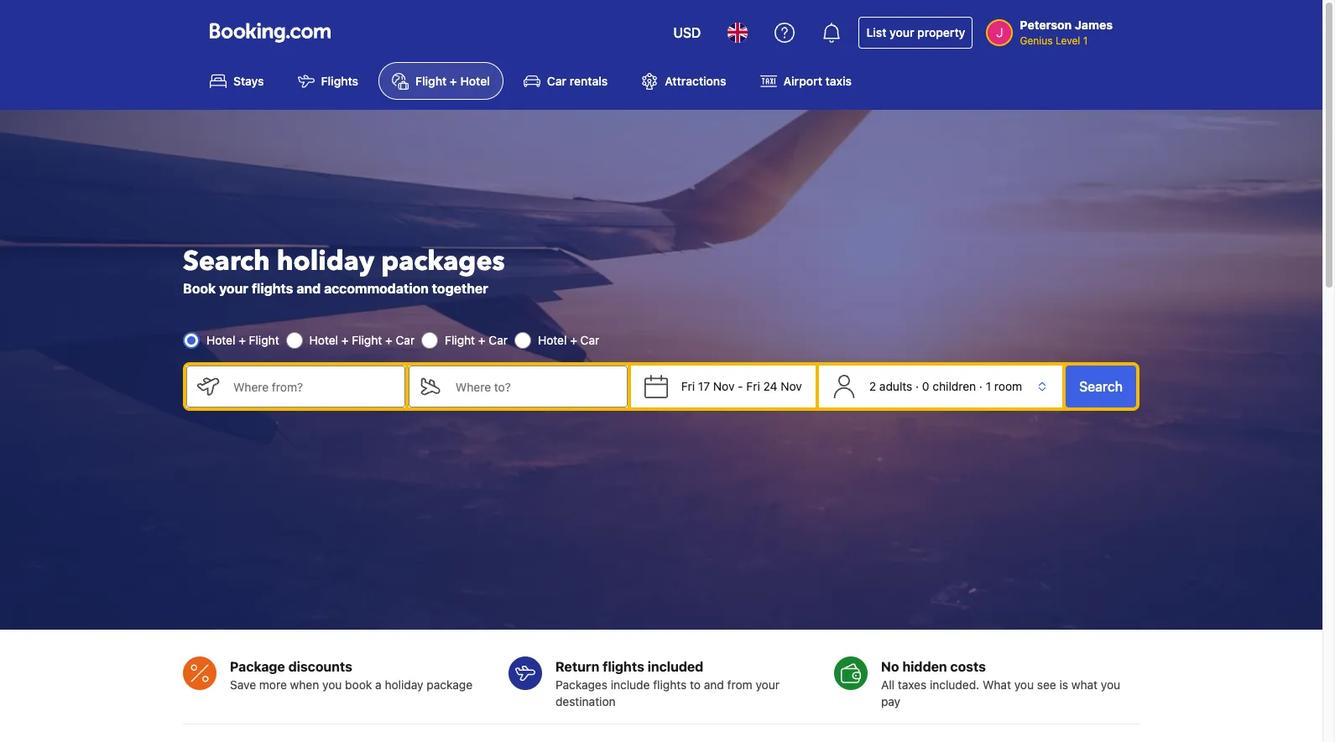 Task type: vqa. For each thing, say whether or not it's contained in the screenshot.
bottommost search
yes



Task type: locate. For each thing, give the bounding box(es) containing it.
Where to? field
[[442, 366, 628, 408]]

+ for flight + hotel
[[450, 74, 457, 88]]

0 horizontal spatial holiday
[[277, 243, 374, 280]]

1 horizontal spatial your
[[756, 678, 780, 692]]

3 you from the left
[[1101, 678, 1121, 692]]

0 horizontal spatial ·
[[916, 379, 919, 394]]

your right book
[[219, 281, 248, 296]]

packages
[[381, 243, 505, 280]]

1 fri from the left
[[681, 379, 695, 394]]

fri
[[681, 379, 695, 394], [747, 379, 760, 394]]

search inside the 'search holiday packages book your flights and accommodation together'
[[183, 243, 270, 280]]

nov right 24
[[781, 379, 802, 394]]

1 vertical spatial 1
[[986, 379, 991, 394]]

what
[[983, 678, 1011, 692]]

you right the 'what'
[[1101, 678, 1121, 692]]

1 vertical spatial search
[[1079, 379, 1123, 395]]

flights down included
[[653, 678, 687, 692]]

room
[[994, 379, 1022, 394]]

1 horizontal spatial nov
[[781, 379, 802, 394]]

holiday inside package discounts save more when you book a holiday package
[[385, 678, 424, 692]]

1 you from the left
[[322, 678, 342, 692]]

· left '0'
[[916, 379, 919, 394]]

peterson
[[1020, 18, 1072, 32]]

0 vertical spatial your
[[890, 25, 914, 39]]

1 · from the left
[[916, 379, 919, 394]]

taxes
[[898, 678, 927, 692]]

search inside search button
[[1079, 379, 1123, 395]]

1 nov from the left
[[713, 379, 735, 394]]

car
[[547, 74, 567, 88], [396, 333, 415, 348], [489, 333, 508, 348], [581, 333, 600, 348]]

car rentals
[[547, 74, 608, 88]]

0 vertical spatial search
[[183, 243, 270, 280]]

airport taxis
[[784, 74, 852, 88]]

property
[[918, 25, 966, 39]]

0 horizontal spatial your
[[219, 281, 248, 296]]

car rentals link
[[510, 62, 621, 100]]

nov left '-'
[[713, 379, 735, 394]]

return flights included packages include flights to and from your destination
[[556, 660, 780, 709]]

1 vertical spatial your
[[219, 281, 248, 296]]

2 adults · 0 children · 1 room
[[869, 379, 1022, 394]]

1 left 'room'
[[986, 379, 991, 394]]

is
[[1060, 678, 1068, 692]]

holiday right a
[[385, 678, 424, 692]]

0 horizontal spatial fri
[[681, 379, 695, 394]]

and left accommodation
[[297, 281, 321, 296]]

you down discounts at the left bottom of the page
[[322, 678, 342, 692]]

your inside the 'search holiday packages book your flights and accommodation together'
[[219, 281, 248, 296]]

1 horizontal spatial flights
[[603, 660, 644, 675]]

flights up hotel + flight
[[252, 281, 293, 296]]

list
[[867, 25, 887, 39]]

book
[[183, 281, 216, 296]]

flight + hotel
[[416, 74, 490, 88]]

to
[[690, 678, 701, 692]]

0 vertical spatial 1
[[1083, 34, 1088, 47]]

0 horizontal spatial you
[[322, 678, 342, 692]]

and inside the return flights included packages include flights to and from your destination
[[704, 678, 724, 692]]

when
[[290, 678, 319, 692]]

and right to
[[704, 678, 724, 692]]

1 horizontal spatial 1
[[1083, 34, 1088, 47]]

0 horizontal spatial flights
[[252, 281, 293, 296]]

0
[[922, 379, 930, 394]]

your right from
[[756, 678, 780, 692]]

flights link
[[284, 62, 372, 100]]

and inside the 'search holiday packages book your flights and accommodation together'
[[297, 281, 321, 296]]

0 vertical spatial holiday
[[277, 243, 374, 280]]

0 horizontal spatial search
[[183, 243, 270, 280]]

flights
[[321, 74, 358, 88]]

0 vertical spatial flights
[[252, 281, 293, 296]]

1 vertical spatial and
[[704, 678, 724, 692]]

holiday up accommodation
[[277, 243, 374, 280]]

1 horizontal spatial ·
[[979, 379, 983, 394]]

costs
[[951, 660, 986, 675]]

you left see
[[1015, 678, 1034, 692]]

your right list
[[890, 25, 914, 39]]

flights inside the 'search holiday packages book your flights and accommodation together'
[[252, 281, 293, 296]]

· right the children
[[979, 379, 983, 394]]

and
[[297, 281, 321, 296], [704, 678, 724, 692]]

0 vertical spatial and
[[297, 281, 321, 296]]

flights
[[252, 281, 293, 296], [603, 660, 644, 675], [653, 678, 687, 692]]

1 horizontal spatial fri
[[747, 379, 760, 394]]

hotel
[[460, 74, 490, 88], [206, 333, 235, 348], [309, 333, 338, 348], [538, 333, 567, 348]]

together
[[432, 281, 488, 296]]

+
[[450, 74, 457, 88], [239, 333, 246, 348], [341, 333, 349, 348], [385, 333, 393, 348], [478, 333, 486, 348], [570, 333, 577, 348]]

0 horizontal spatial nov
[[713, 379, 735, 394]]

save
[[230, 678, 256, 692]]

2 horizontal spatial flights
[[653, 678, 687, 692]]

1 horizontal spatial and
[[704, 678, 724, 692]]

no
[[881, 660, 899, 675]]

fri right '-'
[[747, 379, 760, 394]]

flight + car
[[445, 333, 508, 348]]

airport taxis link
[[747, 62, 865, 100]]

children
[[933, 379, 976, 394]]

1 horizontal spatial you
[[1015, 678, 1034, 692]]

see
[[1037, 678, 1056, 692]]

stays link
[[196, 62, 277, 100]]

+ for hotel + flight + car
[[341, 333, 349, 348]]

holiday
[[277, 243, 374, 280], [385, 678, 424, 692]]

2 horizontal spatial you
[[1101, 678, 1121, 692]]

0 horizontal spatial and
[[297, 281, 321, 296]]

·
[[916, 379, 919, 394], [979, 379, 983, 394]]

rentals
[[570, 74, 608, 88]]

peterson james genius level 1
[[1020, 18, 1113, 47]]

2 horizontal spatial your
[[890, 25, 914, 39]]

book
[[345, 678, 372, 692]]

1 right level
[[1083, 34, 1088, 47]]

1 horizontal spatial search
[[1079, 379, 1123, 395]]

2 vertical spatial flights
[[653, 678, 687, 692]]

1 horizontal spatial holiday
[[385, 678, 424, 692]]

nov
[[713, 379, 735, 394], [781, 379, 802, 394]]

attractions
[[665, 74, 727, 88]]

attractions link
[[628, 62, 740, 100]]

fri left the 17
[[681, 379, 695, 394]]

2 you from the left
[[1015, 678, 1034, 692]]

17
[[698, 379, 710, 394]]

your
[[890, 25, 914, 39], [219, 281, 248, 296], [756, 678, 780, 692]]

flight
[[416, 74, 447, 88], [249, 333, 279, 348], [352, 333, 382, 348], [445, 333, 475, 348]]

search
[[183, 243, 270, 280], [1079, 379, 1123, 395]]

1
[[1083, 34, 1088, 47], [986, 379, 991, 394]]

2 vertical spatial your
[[756, 678, 780, 692]]

1 vertical spatial holiday
[[385, 678, 424, 692]]

+ for hotel + car
[[570, 333, 577, 348]]

you
[[322, 678, 342, 692], [1015, 678, 1034, 692], [1101, 678, 1121, 692]]

flights up include
[[603, 660, 644, 675]]



Task type: describe. For each thing, give the bounding box(es) containing it.
usd button
[[663, 13, 711, 53]]

list your property link
[[859, 17, 973, 49]]

what
[[1072, 678, 1098, 692]]

all
[[881, 678, 895, 692]]

from
[[727, 678, 753, 692]]

Where from? field
[[220, 366, 405, 408]]

search for search holiday packages book your flights and accommodation together
[[183, 243, 270, 280]]

2 · from the left
[[979, 379, 983, 394]]

hotel for hotel + flight + car
[[309, 333, 338, 348]]

2 fri from the left
[[747, 379, 760, 394]]

hidden
[[903, 660, 947, 675]]

genius
[[1020, 34, 1053, 47]]

you inside package discounts save more when you book a holiday package
[[322, 678, 342, 692]]

2
[[869, 379, 876, 394]]

hotel + flight + car
[[309, 333, 415, 348]]

adults
[[880, 379, 913, 394]]

no hidden costs all taxes included. what you see is what you pay
[[881, 660, 1121, 709]]

level
[[1056, 34, 1080, 47]]

flights for holiday
[[252, 281, 293, 296]]

included
[[648, 660, 704, 675]]

hotel for hotel + flight
[[206, 333, 235, 348]]

hotel + flight
[[206, 333, 279, 348]]

accommodation
[[324, 281, 429, 296]]

flights for flights
[[653, 678, 687, 692]]

hotel for hotel + car
[[538, 333, 567, 348]]

package
[[427, 678, 473, 692]]

taxis
[[826, 74, 852, 88]]

list your property
[[867, 25, 966, 39]]

more
[[259, 678, 287, 692]]

+ for flight + car
[[478, 333, 486, 348]]

booking.com online hotel reservations image
[[210, 23, 331, 43]]

+ for hotel + flight
[[239, 333, 246, 348]]

2 nov from the left
[[781, 379, 802, 394]]

1 inside "peterson james genius level 1"
[[1083, 34, 1088, 47]]

return
[[556, 660, 600, 675]]

1 vertical spatial flights
[[603, 660, 644, 675]]

search holiday packages book your flights and accommodation together
[[183, 243, 505, 296]]

holiday inside the 'search holiday packages book your flights and accommodation together'
[[277, 243, 374, 280]]

package
[[230, 660, 285, 675]]

packages
[[556, 678, 608, 692]]

flight + hotel link
[[379, 62, 504, 100]]

included.
[[930, 678, 980, 692]]

include
[[611, 678, 650, 692]]

search button
[[1066, 366, 1136, 408]]

pay
[[881, 695, 901, 709]]

fri 17 nov - fri 24 nov
[[681, 379, 802, 394]]

destination
[[556, 695, 616, 709]]

airport
[[784, 74, 822, 88]]

discounts
[[288, 660, 352, 675]]

usd
[[673, 25, 701, 40]]

james
[[1075, 18, 1113, 32]]

-
[[738, 379, 743, 394]]

package discounts save more when you book a holiday package
[[230, 660, 473, 692]]

24
[[763, 379, 778, 394]]

hotel + car
[[538, 333, 600, 348]]

0 horizontal spatial 1
[[986, 379, 991, 394]]

stays
[[233, 74, 264, 88]]

search for search
[[1079, 379, 1123, 395]]

your inside the return flights included packages include flights to and from your destination
[[756, 678, 780, 692]]

a
[[375, 678, 382, 692]]



